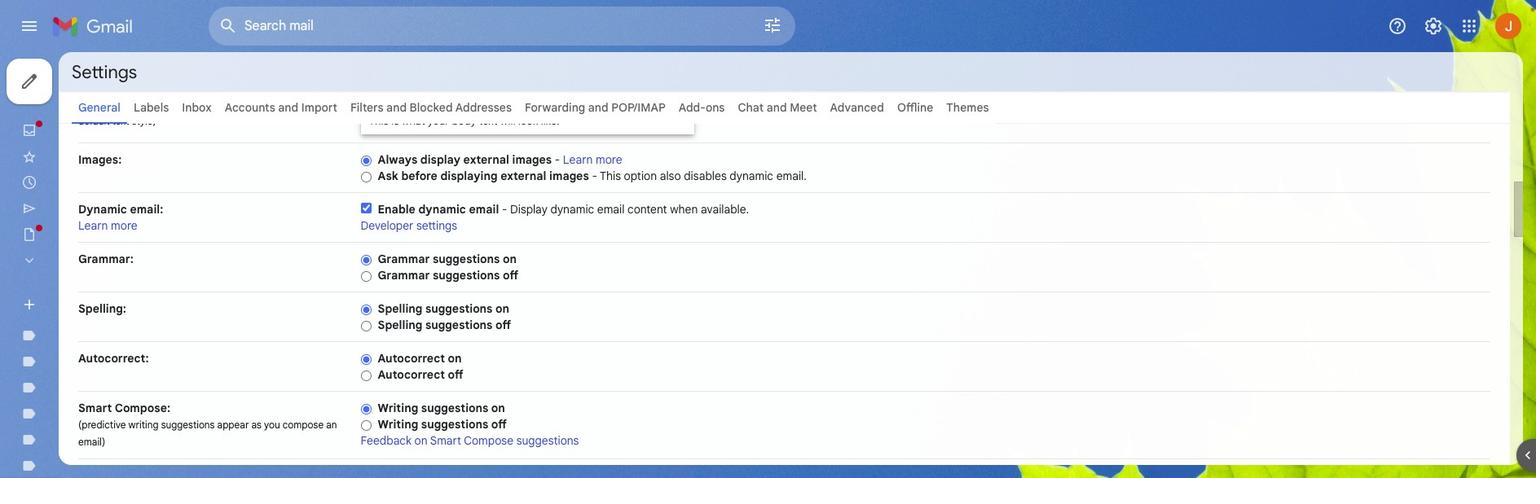 Task type: locate. For each thing, give the bounding box(es) containing it.
off down grammar suggestions on
[[503, 268, 518, 283]]

images up enable dynamic email - display dynamic email content when available. developer settings
[[549, 169, 589, 183]]

0 horizontal spatial -
[[502, 202, 507, 217]]

suggestions down writing suggestions on
[[421, 417, 488, 432]]

and for forwarding
[[588, 100, 609, 115]]

external
[[463, 152, 509, 167], [501, 169, 547, 183]]

external down always display external images - learn more
[[501, 169, 547, 183]]

and left to
[[278, 100, 299, 115]]

dynamic down ask before displaying external images - this option also disables dynamic email.
[[551, 202, 594, 217]]

2 horizontal spatial the
[[343, 98, 358, 110]]

suggestions right writing
[[161, 419, 215, 431]]

autocorrect for autocorrect on
[[378, 351, 445, 366]]

smart inside smart compose: (predictive writing suggestions appear as you compose an email)
[[78, 401, 112, 416]]

2 writing from the top
[[378, 417, 418, 432]]

accounts
[[225, 100, 275, 115]]

writing
[[128, 419, 159, 431]]

autocorrect down autocorrect on
[[378, 368, 445, 382]]

1 vertical spatial more
[[111, 218, 137, 233]]

more up ask before displaying external images - this option also disables dynamic email.
[[596, 152, 622, 167]]

offline
[[897, 100, 934, 115]]

blocked
[[410, 100, 453, 115]]

addresses
[[455, 100, 512, 115]]

1 vertical spatial images
[[549, 169, 589, 183]]

email down displaying
[[469, 202, 499, 217]]

smart up (predictive
[[78, 401, 112, 416]]

0 horizontal spatial dynamic
[[419, 202, 466, 217]]

off for spelling suggestions on
[[496, 318, 511, 333]]

0 horizontal spatial more
[[111, 218, 137, 233]]

on right button
[[241, 98, 252, 110]]

2 vertical spatial -
[[502, 202, 507, 217]]

0 horizontal spatial learn
[[78, 218, 108, 233]]

developer settings link
[[361, 218, 457, 233]]

email left content
[[597, 202, 625, 217]]

Autocorrect off radio
[[361, 370, 371, 382]]

1 horizontal spatial smart
[[430, 434, 461, 448]]

text
[[479, 114, 498, 128], [112, 115, 129, 127]]

themes
[[947, 100, 989, 115]]

1 autocorrect from the top
[[378, 351, 445, 366]]

learn down dynamic
[[78, 218, 108, 233]]

learn more link up ask before displaying external images - this option also disables dynamic email.
[[563, 152, 622, 167]]

is
[[391, 114, 399, 128]]

off for writing suggestions on
[[491, 417, 507, 432]]

0 vertical spatial autocorrect
[[378, 351, 445, 366]]

feedback on smart compose suggestions link
[[361, 434, 579, 448]]

spelling for spelling suggestions on
[[378, 302, 423, 316]]

off down "spelling suggestions on"
[[496, 318, 511, 333]]

autocorrect off
[[378, 368, 463, 382]]

1 vertical spatial learn
[[78, 218, 108, 233]]

this left is
[[369, 114, 389, 128]]

smart compose: (predictive writing suggestions appear as you compose an email)
[[78, 401, 337, 448]]

displaying
[[441, 169, 498, 183]]

forwarding and pop/imap
[[525, 100, 666, 115]]

1 horizontal spatial -
[[555, 152, 560, 167]]

suggestions for spelling suggestions on
[[425, 302, 493, 316]]

1 spelling from the top
[[378, 302, 423, 316]]

and right filters
[[386, 100, 407, 115]]

0 vertical spatial spelling
[[378, 302, 423, 316]]

available.
[[701, 202, 749, 217]]

Writing suggestions on radio
[[361, 403, 371, 416]]

dynamic left email.
[[730, 169, 774, 183]]

suggestions for grammar suggestions on
[[433, 252, 500, 267]]

grammar
[[378, 252, 430, 267], [378, 268, 430, 283]]

and left pop/imap
[[588, 100, 609, 115]]

0 vertical spatial grammar
[[378, 252, 430, 267]]

1 horizontal spatial this
[[600, 169, 621, 183]]

suggestions up spelling suggestions off
[[425, 302, 493, 316]]

and for chat
[[767, 100, 787, 115]]

grammar for grammar suggestions on
[[378, 252, 430, 267]]

0 vertical spatial writing
[[378, 401, 418, 416]]

writing suggestions off
[[378, 417, 507, 432]]

enable dynamic email - display dynamic email content when available. developer settings
[[361, 202, 749, 233]]

learn more link down dynamic
[[78, 218, 137, 233]]

-
[[555, 152, 560, 167], [592, 169, 597, 183], [502, 202, 507, 217]]

0 horizontal spatial this
[[369, 114, 389, 128]]

grammar suggestions off
[[378, 268, 518, 283]]

content
[[628, 202, 667, 217]]

smart
[[78, 401, 112, 416], [430, 434, 461, 448]]

button
[[209, 98, 238, 110]]

1 and from the left
[[278, 100, 299, 115]]

0 horizontal spatial text
[[112, 115, 129, 127]]

email:
[[130, 202, 163, 217]]

navigation
[[0, 52, 196, 478]]

- left option
[[592, 169, 597, 183]]

suggestions down "spelling suggestions on"
[[425, 318, 493, 333]]

autocorrect up autocorrect off
[[378, 351, 445, 366]]

general link
[[78, 100, 121, 115]]

spelling right spelling suggestions off option
[[378, 318, 423, 333]]

1 vertical spatial writing
[[378, 417, 418, 432]]

and
[[278, 100, 299, 115], [386, 100, 407, 115], [588, 100, 609, 115], [767, 100, 787, 115]]

learn inside dynamic email: learn more
[[78, 218, 108, 233]]

- up ask before displaying external images - this option also disables dynamic email.
[[555, 152, 560, 167]]

general
[[78, 100, 121, 115]]

grammar down developer settings link
[[378, 252, 430, 267]]

suggestions right compose
[[516, 434, 579, 448]]

None checkbox
[[361, 203, 371, 214]]

forwarding and pop/imap link
[[525, 100, 666, 115]]

1 vertical spatial external
[[501, 169, 547, 183]]

1 the from the left
[[101, 98, 116, 110]]

the right reset
[[343, 98, 358, 110]]

2 horizontal spatial -
[[592, 169, 597, 183]]

0 vertical spatial learn more link
[[563, 152, 622, 167]]

text inside the (use the 'remove formatting' button on the toolbar to reset the default text style)
[[112, 115, 129, 127]]

2 grammar from the top
[[378, 268, 430, 283]]

(use the 'remove formatting' button on the toolbar to reset the default text style)
[[78, 98, 358, 127]]

1 email from the left
[[469, 202, 499, 217]]

autocorrect
[[378, 351, 445, 366], [378, 368, 445, 382]]

images down the look
[[512, 152, 552, 167]]

off
[[503, 268, 518, 283], [496, 318, 511, 333], [448, 368, 463, 382], [491, 417, 507, 432]]

the right (use
[[101, 98, 116, 110]]

filters and blocked addresses link
[[350, 100, 512, 115]]

more down dynamic
[[111, 218, 137, 233]]

writing
[[378, 401, 418, 416], [378, 417, 418, 432]]

2 spelling from the top
[[378, 318, 423, 333]]

display
[[420, 152, 461, 167]]

you
[[264, 419, 280, 431]]

this left option
[[600, 169, 621, 183]]

spelling right spelling suggestions on radio
[[378, 302, 423, 316]]

1 horizontal spatial email
[[597, 202, 625, 217]]

text left will
[[479, 114, 498, 128]]

1 vertical spatial grammar
[[378, 268, 430, 283]]

offline link
[[897, 100, 934, 115]]

1 vertical spatial -
[[592, 169, 597, 183]]

accounts and import
[[225, 100, 337, 115]]

1 vertical spatial smart
[[430, 434, 461, 448]]

1 horizontal spatial text
[[479, 114, 498, 128]]

body
[[452, 114, 476, 128]]

off up compose
[[491, 417, 507, 432]]

suggestions up writing suggestions off
[[421, 401, 488, 416]]

learn more link
[[563, 152, 622, 167], [78, 218, 137, 233]]

feedback on smart compose suggestions
[[361, 434, 579, 448]]

1 vertical spatial learn more link
[[78, 218, 137, 233]]

this
[[369, 114, 389, 128], [600, 169, 621, 183]]

2 and from the left
[[386, 100, 407, 115]]

advanced
[[830, 100, 884, 115]]

writing right writing suggestions on option
[[378, 401, 418, 416]]

0 vertical spatial this
[[369, 114, 389, 128]]

compose
[[283, 419, 324, 431]]

suggestions down grammar suggestions on
[[433, 268, 500, 283]]

4 and from the left
[[767, 100, 787, 115]]

text left style)
[[112, 115, 129, 127]]

1 vertical spatial this
[[600, 169, 621, 183]]

writing suggestions on
[[378, 401, 505, 416]]

0 horizontal spatial smart
[[78, 401, 112, 416]]

inbox link
[[182, 100, 212, 115]]

learn up ask before displaying external images - this option also disables dynamic email.
[[563, 152, 593, 167]]

0 vertical spatial learn
[[563, 152, 593, 167]]

Grammar suggestions off radio
[[361, 270, 371, 283]]

smart down writing suggestions off
[[430, 434, 461, 448]]

1 vertical spatial autocorrect
[[378, 368, 445, 382]]

inbox
[[182, 100, 212, 115]]

2 autocorrect from the top
[[378, 368, 445, 382]]

1 writing from the top
[[378, 401, 418, 416]]

suggestions for writing suggestions off
[[421, 417, 488, 432]]

0 vertical spatial smart
[[78, 401, 112, 416]]

dynamic
[[730, 169, 774, 183], [419, 202, 466, 217], [551, 202, 594, 217]]

and right chat on the top left of page
[[767, 100, 787, 115]]

0 horizontal spatial the
[[101, 98, 116, 110]]

learn
[[563, 152, 593, 167], [78, 218, 108, 233]]

external up displaying
[[463, 152, 509, 167]]

on up spelling suggestions off
[[496, 302, 510, 316]]

suggestions for grammar suggestions off
[[433, 268, 500, 283]]

1 grammar from the top
[[378, 252, 430, 267]]

suggestions up grammar suggestions off
[[433, 252, 500, 267]]

dynamic up "settings"
[[419, 202, 466, 217]]

0 horizontal spatial email
[[469, 202, 499, 217]]

default
[[78, 115, 110, 127]]

3 and from the left
[[588, 100, 609, 115]]

the
[[101, 98, 116, 110], [255, 98, 269, 110], [343, 98, 358, 110]]

compose
[[464, 434, 514, 448]]

spelling for spelling suggestions off
[[378, 318, 423, 333]]

your
[[428, 114, 449, 128]]

import
[[301, 100, 337, 115]]

None search field
[[209, 7, 796, 46]]

spelling
[[378, 302, 423, 316], [378, 318, 423, 333]]

1 horizontal spatial the
[[255, 98, 269, 110]]

the left toolbar on the top of page
[[255, 98, 269, 110]]

grammar right grammar suggestions off radio
[[378, 268, 430, 283]]

add-
[[679, 100, 706, 115]]

- left display
[[502, 202, 507, 217]]

2 the from the left
[[255, 98, 269, 110]]

1 vertical spatial spelling
[[378, 318, 423, 333]]

support image
[[1388, 16, 1408, 36]]

email
[[469, 202, 499, 217], [597, 202, 625, 217]]

1 horizontal spatial more
[[596, 152, 622, 167]]

writing up feedback
[[378, 417, 418, 432]]

on inside the (use the 'remove formatting' button on the toolbar to reset the default text style)
[[241, 98, 252, 110]]



Task type: vqa. For each thing, say whether or not it's contained in the screenshot.
Reply to the bottom
no



Task type: describe. For each thing, give the bounding box(es) containing it.
(use
[[78, 98, 99, 110]]

Autocorrect on radio
[[361, 354, 371, 366]]

filters
[[350, 100, 384, 115]]

toolbar
[[272, 98, 304, 110]]

2 email from the left
[[597, 202, 625, 217]]

autocorrect:
[[78, 351, 149, 366]]

on up compose
[[491, 401, 505, 416]]

also
[[660, 169, 681, 183]]

2 horizontal spatial dynamic
[[730, 169, 774, 183]]

on down display
[[503, 252, 517, 267]]

accounts and import link
[[225, 100, 337, 115]]

to
[[306, 98, 315, 110]]

1 horizontal spatial learn more link
[[563, 152, 622, 167]]

ask before displaying external images - this option also disables dynamic email.
[[378, 169, 807, 183]]

main menu image
[[20, 16, 39, 36]]

off up writing suggestions on
[[448, 368, 463, 382]]

meet
[[790, 100, 817, 115]]

chat and meet
[[738, 100, 817, 115]]

settings
[[72, 61, 137, 83]]

like.
[[541, 114, 560, 128]]

always display external images - learn more
[[378, 152, 622, 167]]

grammar:
[[78, 252, 134, 267]]

Grammar suggestions on radio
[[361, 254, 371, 266]]

chat
[[738, 100, 764, 115]]

forwarding
[[525, 100, 585, 115]]

pop/imap
[[612, 100, 666, 115]]

off for grammar suggestions on
[[503, 268, 518, 283]]

0 vertical spatial -
[[555, 152, 560, 167]]

an
[[326, 419, 337, 431]]

what
[[402, 114, 425, 128]]

spelling suggestions on
[[378, 302, 510, 316]]

writing for writing suggestions on
[[378, 401, 418, 416]]

will
[[500, 114, 515, 128]]

suggestions inside smart compose: (predictive writing suggestions appear as you compose an email)
[[161, 419, 215, 431]]

option
[[624, 169, 657, 183]]

3 the from the left
[[343, 98, 358, 110]]

grammar suggestions on
[[378, 252, 517, 267]]

and for accounts
[[278, 100, 299, 115]]

look
[[518, 114, 538, 128]]

search mail image
[[214, 11, 243, 41]]

Ask before displaying external images radio
[[361, 171, 371, 183]]

reset
[[318, 98, 341, 110]]

developer
[[361, 218, 414, 233]]

0 vertical spatial more
[[596, 152, 622, 167]]

email.
[[776, 169, 807, 183]]

add-ons
[[679, 100, 725, 115]]

style)
[[132, 115, 156, 127]]

0 vertical spatial external
[[463, 152, 509, 167]]

(predictive
[[78, 419, 126, 431]]

gmail image
[[52, 10, 141, 42]]

and for filters
[[386, 100, 407, 115]]

autocorrect on
[[378, 351, 462, 366]]

as
[[251, 419, 262, 431]]

suggestions for spelling suggestions off
[[425, 318, 493, 333]]

Spelling suggestions off radio
[[361, 320, 371, 332]]

spelling:
[[78, 302, 126, 316]]

Spelling suggestions on radio
[[361, 304, 371, 316]]

advanced link
[[830, 100, 884, 115]]

add-ons link
[[679, 100, 725, 115]]

on down writing suggestions off
[[415, 434, 428, 448]]

filters and blocked addresses
[[350, 100, 512, 115]]

dynamic email: learn more
[[78, 202, 163, 233]]

feedback
[[361, 434, 412, 448]]

spelling suggestions off
[[378, 318, 511, 333]]

0 horizontal spatial learn more link
[[78, 218, 137, 233]]

grammar for grammar suggestions off
[[378, 268, 430, 283]]

before
[[401, 169, 438, 183]]

labels
[[134, 100, 169, 115]]

email)
[[78, 436, 105, 448]]

Search mail text field
[[245, 18, 717, 34]]

advanced search options image
[[756, 9, 789, 42]]

ons
[[706, 100, 725, 115]]

0 vertical spatial images
[[512, 152, 552, 167]]

- inside enable dynamic email - display dynamic email content when available. developer settings
[[502, 202, 507, 217]]

themes link
[[947, 100, 989, 115]]

labels link
[[134, 100, 169, 115]]

on down spelling suggestions off
[[448, 351, 462, 366]]

display
[[510, 202, 548, 217]]

1 horizontal spatial learn
[[563, 152, 593, 167]]

autocorrect for autocorrect off
[[378, 368, 445, 382]]

dynamic
[[78, 202, 127, 217]]

always
[[378, 152, 418, 167]]

this is what your body text will look like.
[[369, 114, 560, 128]]

compose:
[[115, 401, 170, 416]]

more inside dynamic email: learn more
[[111, 218, 137, 233]]

enable
[[378, 202, 416, 217]]

settings
[[416, 218, 457, 233]]

when
[[670, 202, 698, 217]]

Writing suggestions off radio
[[361, 420, 371, 432]]

'remove
[[118, 98, 156, 110]]

formatting'
[[158, 98, 207, 110]]

1 horizontal spatial dynamic
[[551, 202, 594, 217]]

disables
[[684, 169, 727, 183]]

Always display external images radio
[[361, 155, 371, 167]]

appear
[[217, 419, 249, 431]]

images:
[[78, 152, 122, 167]]

suggestions for writing suggestions on
[[421, 401, 488, 416]]

writing for writing suggestions off
[[378, 417, 418, 432]]

ask
[[378, 169, 398, 183]]

chat and meet link
[[738, 100, 817, 115]]

settings image
[[1424, 16, 1444, 36]]



